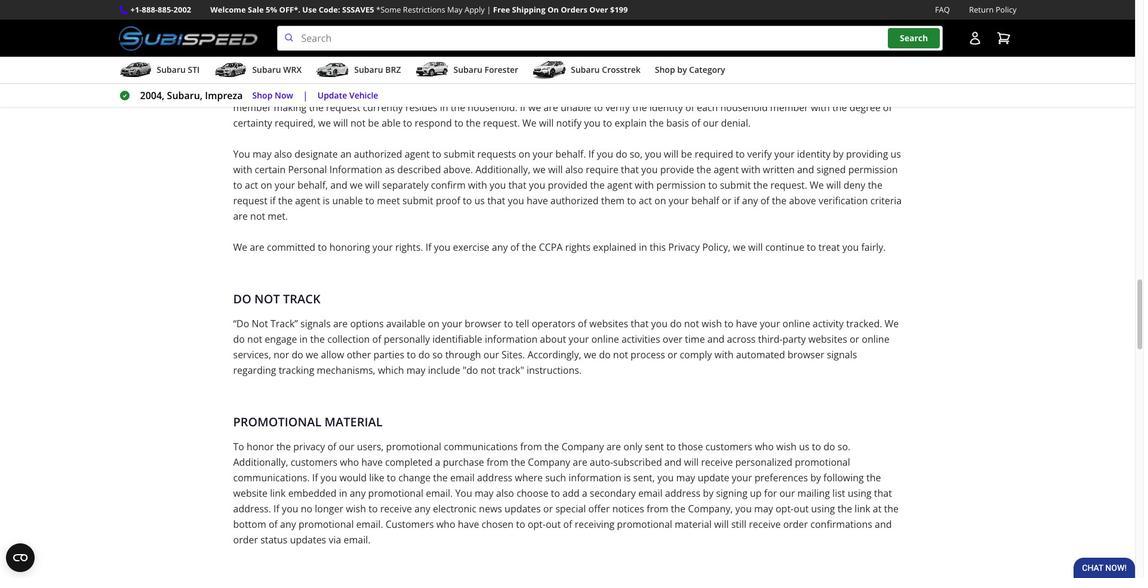 Task type: locate. For each thing, give the bounding box(es) containing it.
resides
[[406, 101, 438, 114]]

you inside you may also designate an authorized agent to submit requests on your behalf. if you do so, you will be required to verify your identity by providing us with certain personal information as described above. additionally, we will also require that you provide the agent with written and signed permission to act on your behalf, and we will separately confirm with you that you provided the agent with permission to submit the request. we will deny the request if the agent is unable to meet submit proof to us that you have authorized them to act on your behalf or if any of the above verification criteria are not met.
[[233, 148, 250, 161]]

0 horizontal spatial request.
[[483, 117, 520, 130]]

have inside "do not track" signals are options available on your browser to tell operators of websites that you do not wish to have your online activity tracked. we do not engage in the collection of personally identifiable information about your online activities over time and across third-party websites or online services, nor do we allow other parties to do so through our sites. accordingly, we do not process or comply with automated browser signals regarding tracking mechanisms, which may include "do not track" instructions.
[[736, 317, 758, 330]]

0 vertical spatial criteria
[[573, 86, 605, 99]]

provide
[[661, 163, 695, 176]]

information inside to honor the privacy of our users, promotional communications from the company are only sent to those customers who wish us to do so. additionally, customers who have completed a purchase from the company are auto-subscribed and will receive personalized promotional communications. if you would like to change the email address where such information is sent, you may update your preferences by following the website link embedded in any promotional email. you may also choose to add a secondary email address by signing up for our mailing list using that address. if you no longer wish to receive any electronic news updates or special offer notices from the company, you may opt-out using the link at the bottom of any promotional email. customers who have chosen to opt-out of receiving promotional material will still receive order confirmations and order status updates via email.
[[569, 472, 622, 485]]

using inside the you are also entitled to submit a request for personal information that could be associated with a household as defined in the ccpa. to submit a request to know or delete household personal information, such requests must be jointly made by each member of the household, and we will individually verify all of the members of the household using the verification criteria explained above, and separately verify that each household member making the request currently resides in the household. if we are unable to verify the identity of each household member with the degree of certainty required, we will not be able to respond to the request. we will notify you to explain the basis of our denial.
[[478, 86, 502, 99]]

crosstrek
[[602, 64, 641, 75]]

888-
[[142, 4, 158, 15]]

the down these
[[748, 23, 763, 37]]

additionally, inside to honor the privacy of our users, promotional communications from the company are only sent to those customers who wish us to do so. additionally, customers who have completed a purchase from the company are auto-subscribed and will receive personalized promotional communications. if you would like to change the email address where such information is sent, you may update your preferences by following the website link embedded in any promotional email. you may also choose to add a secondary email address by signing up for our mailing list using that address. if you no longer wish to receive any electronic news updates or special offer notices from the company, you may opt-out using the link at the bottom of any promotional email. customers who have chosen to opt-out of receiving promotional material will still receive order confirmations and order status updates via email.
[[233, 456, 288, 469]]

any up customers
[[415, 503, 431, 516]]

0 horizontal spatial notify
[[557, 117, 582, 130]]

degree up providing
[[850, 101, 881, 114]]

who up personalized
[[755, 440, 774, 454]]

personal down when
[[249, 8, 288, 21]]

on down 'certain'
[[261, 179, 272, 192]]

unable
[[719, 8, 750, 21], [561, 101, 592, 114], [332, 194, 363, 207]]

subaru for subaru forester
[[454, 64, 483, 75]]

requests inside the you are also entitled to submit a request for personal information that could be associated with a household as defined in the ccpa. to submit a request to know or delete household personal information, such requests must be jointly made by each member of the household, and we will individually verify all of the members of the household using the verification criteria explained above, and separately verify that each household member making the request currently resides in the household. if we are unable to verify the identity of each household member with the degree of certainty required, we will not be able to respond to the request. we will notify you to explain the basis of our denial.
[[523, 70, 562, 83]]

2 horizontal spatial such
[[546, 472, 567, 485]]

1 vertical spatial websites
[[809, 333, 848, 346]]

2 vertical spatial as
[[385, 163, 395, 176]]

in right resides
[[440, 101, 448, 114]]

separately inside the you are also entitled to submit a request for personal information that could be associated with a household as defined in the ccpa. to submit a request to know or delete household personal information, such requests must be jointly made by each member of the household, and we will individually verify all of the members of the household using the verification criteria explained above, and separately verify that each household member making the request currently resides in the household. if we are unable to verify the identity of each household member with the degree of certainty required, we will not be able to respond to the request. we will notify you to explain the basis of our denial.
[[705, 86, 751, 99]]

notify inside the you are also entitled to submit a request for personal information that could be associated with a household as defined in the ccpa. to submit a request to know or delete household personal information, such requests must be jointly made by each member of the household, and we will individually verify all of the members of the household using the verification criteria explained above, and separately verify that each household member making the request currently resides in the household. if we are unable to verify the identity of each household member with the degree of certainty required, we will not be able to respond to the request. we will notify you to explain the basis of our denial.
[[557, 117, 582, 130]]

subaru brz
[[354, 64, 401, 75]]

1 horizontal spatial for
[[417, 54, 429, 68]]

address.
[[233, 503, 271, 516]]

1 horizontal spatial shop
[[655, 64, 676, 75]]

0 vertical spatial include
[[812, 0, 844, 5]]

if right address.
[[274, 503, 280, 516]]

in inside "do not track" signals are options available on your browser to tell operators of websites that you do not wish to have your online activity tracked. we do not engage in the collection of personally identifiable information about your online activities over time and across third-party websites or online services, nor do we allow other parties to do so through our sites. accordingly, we do not process or comply with automated browser signals regarding tracking mechanisms, which may include "do not track" instructions.
[[300, 333, 308, 346]]

0 horizontal spatial steps
[[609, 0, 633, 5]]

by up signed at the right top
[[834, 148, 844, 161]]

in right engage
[[300, 333, 308, 346]]

delete
[[403, 0, 430, 5], [320, 70, 348, 83]]

is inside to honor the privacy of our users, promotional communications from the company are only sent to those customers who wish us to do so. additionally, customers who have completed a purchase from the company are auto-subscribed and will receive personalized promotional communications. if you would like to change the email address where such information is sent, you may update your preferences by following the website link embedded in any promotional email. you may also choose to add a secondary email address by signing up for our mailing list using that address. if you no longer wish to receive any electronic news updates or special offer notices from the company, you may opt-out using the link at the bottom of any promotional email. customers who have chosen to opt-out of receiving promotional material will still receive order confirmations and order status updates via email.
[[624, 472, 631, 485]]

of right all
[[326, 86, 335, 99]]

0 vertical spatial websites
[[590, 317, 629, 330]]

1 if from the left
[[270, 194, 276, 207]]

off*.
[[279, 4, 301, 15]]

explain down the you.
[[660, 23, 692, 37]]

shop
[[655, 64, 676, 75], [252, 89, 273, 101]]

purchase
[[443, 456, 484, 469]]

also left entitled
[[270, 54, 288, 68]]

unable down must
[[561, 101, 592, 114]]

a inside when you make a request to know or delete your personal information, we will take steps to verify your identity. these steps may include asking you for personal information, such as your name, address, or other information we maintain about you. if we are unable to verify your identity with the degree of certainty required, we will not be able to respond to the request. we will notify you to explain the basis of the denial.
[[308, 0, 313, 5]]

2 vertical spatial information,
[[442, 70, 497, 83]]

0 horizontal spatial if
[[270, 194, 276, 207]]

be inside you may also designate an authorized agent to submit requests on your behalf. if you do so, you will be required to verify your identity by providing us with certain personal information as described above. additionally, we will also require that you provide the agent with written and signed permission to act on your behalf, and we will separately confirm with you that you provided the agent with permission to submit the request. we will deny the request if the agent is unable to meet submit proof to us that you have authorized them to act on your behalf or if any of the above verification criteria are not met.
[[681, 148, 693, 161]]

your up written
[[775, 148, 795, 161]]

1 horizontal spatial verification
[[819, 194, 869, 207]]

a subaru crosstrek thumbnail image image
[[533, 61, 566, 79]]

unable inside you may also designate an authorized agent to submit requests on your behalf. if you do so, you will be required to verify your identity by providing us with certain personal information as described above. additionally, we will also require that you provide the agent with written and signed permission to act on your behalf, and we will separately confirm with you that you provided the agent with permission to submit the request. we will deny the request if the agent is unable to meet submit proof to us that you have authorized them to act on your behalf or if any of the above verification criteria are not met.
[[332, 194, 363, 207]]

and
[[819, 70, 836, 83], [685, 86, 702, 99], [798, 163, 815, 176], [331, 179, 348, 192], [708, 333, 725, 346], [665, 456, 682, 469], [875, 518, 892, 531]]

1 horizontal spatial able
[[427, 23, 446, 37]]

may
[[448, 4, 463, 15]]

you inside the you are also entitled to submit a request for personal information that could be associated with a household as defined in the ccpa. to submit a request to know or delete household personal information, such requests must be jointly made by each member of the household, and we will individually verify all of the members of the household using the verification criteria explained above, and separately verify that each household member making the request currently resides in the household. if we are unable to verify the identity of each household member with the degree of certainty required, we will not be able to respond to the request. we will notify you to explain the basis of our denial.
[[584, 117, 601, 130]]

company are
[[562, 440, 621, 454]]

certainty inside the you are also entitled to submit a request for personal information that could be associated with a household as defined in the ccpa. to submit a request to know or delete household personal information, such requests must be jointly made by each member of the household, and we will individually verify all of the members of the household using the verification criteria explained above, and separately verify that each household member making the request currently resides in the household. if we are unable to verify the identity of each household member with the degree of certainty required, we will not be able to respond to the request. we will notify you to explain the basis of our denial.
[[233, 117, 272, 130]]

1 horizontal spatial updates
[[505, 503, 541, 516]]

criteria up the fairly.
[[871, 194, 902, 207]]

0 vertical spatial request.
[[528, 23, 565, 37]]

subaru inside subaru sti dropdown button
[[157, 64, 186, 75]]

shop by category button
[[655, 59, 726, 83]]

about inside "do not track" signals are options available on your browser to tell operators of websites that you do not wish to have your online activity tracked. we do not engage in the collection of personally identifiable information about your online activities over time and across third-party websites or online services, nor do we allow other parties to do so through our sites. accordingly, we do not process or comply with automated browser signals regarding tracking mechanisms, which may include "do not track" instructions.
[[540, 333, 567, 346]]

may right these
[[790, 0, 809, 5]]

information for tell
[[485, 333, 538, 346]]

shop inside dropdown button
[[655, 64, 676, 75]]

on
[[548, 4, 559, 15]]

2 vertical spatial information
[[569, 472, 622, 485]]

2 steps from the left
[[764, 0, 788, 5]]

0 horizontal spatial verification
[[521, 86, 571, 99]]

2002
[[174, 4, 191, 15]]

1 vertical spatial receive
[[380, 503, 412, 516]]

subaru inside subaru crosstrek "dropdown button"
[[571, 64, 600, 75]]

0 vertical spatial such
[[348, 8, 369, 21]]

0 vertical spatial degree
[[233, 23, 264, 37]]

not
[[255, 291, 280, 307]]

1 vertical spatial required,
[[275, 117, 316, 130]]

2 horizontal spatial us
[[891, 148, 902, 161]]

1 vertical spatial information,
[[290, 8, 346, 21]]

if inside you may also designate an authorized agent to submit requests on your behalf. if you do so, you will be required to verify your identity by providing us with certain personal information as described above. additionally, we will also require that you provide the agent with written and signed permission to act on your behalf, and we will separately confirm with you that you provided the agent with permission to submit the request. we will deny the request if the agent is unable to meet submit proof to us that you have authorized them to act on your behalf or if any of the above verification criteria are not met.
[[589, 148, 595, 161]]

could
[[549, 54, 574, 68]]

you are also entitled to submit a request for personal information that could be associated with a household as defined in the ccpa. to submit a request to know or delete household personal information, such requests must be jointly made by each member of the household, and we will individually verify all of the members of the household using the verification criteria explained above, and separately verify that each household member making the request currently resides in the household. if we are unable to verify the identity of each household member with the degree of certainty required, we will not be able to respond to the request. we will notify you to explain the basis of our denial.
[[233, 54, 893, 130]]

not inside you may also designate an authorized agent to submit requests on your behalf. if you do so, you will be required to verify your identity by providing us with certain personal information as described above. additionally, we will also require that you provide the agent with written and signed permission to act on your behalf, and we will separately confirm with you that you provided the agent with permission to submit the request. we will deny the request if the agent is unable to meet submit proof to us that you have authorized them to act on your behalf or if any of the above verification criteria are not met.
[[250, 210, 265, 223]]

be up must
[[576, 54, 587, 68]]

identifiable
[[433, 333, 483, 346]]

automated
[[737, 348, 786, 362]]

0 vertical spatial know
[[364, 0, 388, 5]]

continue
[[766, 241, 805, 254]]

company,
[[688, 503, 733, 516]]

1 vertical spatial is
[[624, 472, 631, 485]]

0 vertical spatial notify
[[602, 23, 627, 37]]

and right behalf,
[[331, 179, 348, 192]]

subaru inside subaru forester dropdown button
[[454, 64, 483, 75]]

third-
[[759, 333, 783, 346]]

certain
[[255, 163, 286, 176]]

confirm
[[431, 179, 466, 192]]

the right change at bottom left
[[433, 472, 448, 485]]

by inside dropdown button
[[678, 64, 687, 75]]

promotional up following
[[795, 456, 851, 469]]

of inside you may also designate an authorized agent to submit requests on your behalf. if you do so, you will be required to verify your identity by providing us with certain personal information as described above. additionally, we will also require that you provide the agent with written and signed permission to act on your behalf, and we will separately confirm with you that you provided the agent with permission to submit the request. we will deny the request if the agent is unable to meet submit proof to us that you have authorized them to act on your behalf or if any of the above verification criteria are not met.
[[761, 194, 770, 207]]

promotional down longer
[[299, 518, 354, 531]]

member down household, on the top of the page
[[771, 101, 809, 114]]

to
[[352, 0, 361, 5], [635, 0, 644, 5], [753, 8, 762, 21], [448, 23, 458, 37], [500, 23, 509, 37], [648, 23, 657, 37], [327, 54, 336, 68], [270, 70, 279, 83], [594, 101, 603, 114], [403, 117, 413, 130], [455, 117, 464, 130], [603, 117, 612, 130], [433, 148, 442, 161], [736, 148, 745, 161], [233, 179, 242, 192], [709, 179, 718, 192], [366, 194, 375, 207], [463, 194, 472, 207], [627, 194, 637, 207], [318, 241, 327, 254], [807, 241, 817, 254], [504, 317, 513, 330], [725, 317, 734, 330], [407, 348, 416, 362], [667, 440, 676, 454], [812, 440, 822, 454], [387, 472, 396, 485], [551, 487, 560, 500], [369, 503, 378, 516], [516, 518, 526, 531]]

permission
[[849, 163, 898, 176], [657, 179, 706, 192]]

you inside the you are also entitled to submit a request for personal information that could be associated with a household as defined in the ccpa. to submit a request to know or delete household personal information, such requests must be jointly made by each member of the household, and we will individually verify all of the members of the household using the verification criteria explained above, and separately verify that each household member making the request currently resides in the household. if we are unable to verify the identity of each household member with the degree of certainty required, we will not be able to respond to the request. we will notify you to explain the basis of our denial.
[[233, 54, 250, 68]]

have down provided
[[527, 194, 548, 207]]

category
[[690, 64, 726, 75]]

your left behalf. in the top of the page
[[533, 148, 553, 161]]

request down 'certain'
[[233, 194, 268, 207]]

1 vertical spatial notify
[[557, 117, 582, 130]]

*some restrictions may apply | free shipping on orders over $199
[[376, 4, 628, 15]]

0 vertical spatial customers
[[706, 440, 753, 454]]

wish
[[702, 317, 722, 330], [777, 440, 797, 454], [346, 503, 366, 516]]

would
[[340, 472, 367, 485]]

websites down activity
[[809, 333, 848, 346]]

0 vertical spatial authorized
[[354, 148, 402, 161]]

0 vertical spatial using
[[478, 86, 502, 99]]

0 vertical spatial able
[[427, 23, 446, 37]]

0 vertical spatial denial.
[[766, 23, 795, 37]]

1 horizontal spatial respond
[[460, 23, 497, 37]]

so
[[433, 348, 443, 362]]

confirmations
[[811, 518, 873, 531]]

information, inside the you are also entitled to submit a request for personal information that could be associated with a household as defined in the ccpa. to submit a request to know or delete household personal information, such requests must be jointly made by each member of the household, and we will individually verify all of the members of the household using the verification criteria explained above, and separately verify that each household member making the request currently resides in the household. if we are unable to verify the identity of each household member with the degree of certainty required, we will not be able to respond to the request. we will notify you to explain the basis of our denial.
[[442, 70, 497, 83]]

0 vertical spatial who
[[755, 440, 774, 454]]

shop for shop now
[[252, 89, 273, 101]]

2 vertical spatial you
[[456, 487, 472, 500]]

identity inside when you make a request to know or delete your personal information, we will take steps to verify your identity. these steps may include asking you for personal information, such as your name, address, or other information we maintain about you. if we are unable to verify your identity with the degree of certainty required, we will not be able to respond to the request. we will notify you to explain the basis of the denial.
[[814, 8, 847, 21]]

1 horizontal spatial other
[[489, 8, 514, 21]]

0 vertical spatial basis
[[712, 23, 734, 37]]

shop for shop by category
[[655, 64, 676, 75]]

return policy
[[970, 4, 1017, 15]]

2 vertical spatial us
[[800, 440, 810, 454]]

1 horizontal spatial denial.
[[766, 23, 795, 37]]

using right the list
[[848, 487, 872, 500]]

1 horizontal spatial such
[[500, 70, 521, 83]]

of
[[267, 23, 276, 37], [737, 23, 746, 37], [738, 70, 747, 83], [326, 86, 335, 99], [400, 86, 409, 99], [686, 101, 695, 114], [884, 101, 893, 114], [692, 117, 701, 130], [761, 194, 770, 207], [511, 241, 520, 254], [578, 317, 587, 330], [373, 333, 382, 346], [328, 440, 337, 454], [269, 518, 278, 531], [564, 518, 573, 531]]

using down mailing
[[812, 503, 836, 516]]

may up "news"
[[475, 487, 494, 500]]

you inside to honor the privacy of our users, promotional communications from the company are only sent to those customers who wish us to do so. additionally, customers who have completed a purchase from the company are auto-subscribed and will receive personalized promotional communications. if you would like to change the email address where such information is sent, you may update your preferences by following the website link embedded in any promotional email. you may also choose to add a secondary email address by signing up for our mailing list using that address. if you no longer wish to receive any electronic news updates or special offer notices from the company, you may opt-out using the link at the bottom of any promotional email. customers who have chosen to opt-out of receiving promotional material will still receive order confirmations and order status updates via email.
[[456, 487, 472, 500]]

verify down the jointly
[[606, 101, 630, 114]]

orders
[[561, 4, 588, 15]]

that inside to honor the privacy of our users, promotional communications from the company are only sent to those customers who wish us to do so. additionally, customers who have completed a purchase from the company are auto-subscribed and will receive personalized promotional communications. if you would like to change the email address where such information is sent, you may update your preferences by following the website link embedded in any promotional email. you may also choose to add a secondary email address by signing up for our mailing list using that address. if you no longer wish to receive any electronic news updates or special offer notices from the company, you may opt-out using the link at the bottom of any promotional email. customers who have chosen to opt-out of receiving promotional material will still receive order confirmations and order status updates via email.
[[875, 487, 893, 500]]

embedded
[[288, 487, 337, 500]]

personal inside you may also designate an authorized agent to submit requests on your behalf. if you do so, you will be required to verify your identity by providing us with certain personal information as described above. additionally, we will also require that you provide the agent with written and signed permission to act on your behalf, and we will separately confirm with you that you provided the agent with permission to submit the request. we will deny the request if the agent is unable to meet submit proof to us that you have authorized them to act on your behalf or if any of the above verification criteria are not met.
[[288, 163, 327, 176]]

that
[[529, 54, 547, 68], [780, 86, 798, 99], [621, 163, 639, 176], [509, 179, 527, 192], [488, 194, 506, 207], [631, 317, 649, 330], [875, 487, 893, 500]]

such down company
[[546, 472, 567, 485]]

about down operators
[[540, 333, 567, 346]]

0 vertical spatial email
[[451, 472, 475, 485]]

privacy
[[294, 440, 325, 454]]

1 horizontal spatial act
[[639, 194, 652, 207]]

about inside when you make a request to know or delete your personal information, we will take steps to verify your identity. these steps may include asking you for personal information, such as your name, address, or other information we maintain about you. if we are unable to verify your identity with the degree of certainty required, we will not be able to respond to the request. we will notify you to explain the basis of the denial.
[[629, 8, 655, 21]]

notify
[[602, 23, 627, 37], [557, 117, 582, 130]]

the down made
[[633, 101, 647, 114]]

that up activities
[[631, 317, 649, 330]]

of up providing
[[884, 101, 893, 114]]

0 vertical spatial about
[[629, 8, 655, 21]]

0 vertical spatial you
[[233, 54, 250, 68]]

criteria
[[573, 86, 605, 99], [871, 194, 902, 207]]

the right deny
[[868, 179, 883, 192]]

users,
[[357, 440, 384, 454]]

unable for household
[[561, 101, 592, 114]]

request
[[315, 0, 350, 5], [380, 54, 414, 68], [233, 70, 268, 83], [326, 101, 361, 114], [233, 194, 268, 207]]

and left signed at the right top
[[798, 163, 815, 176]]

additionally, inside you may also designate an authorized agent to submit requests on your behalf. if you do so, you will be required to verify your identity by providing us with certain personal information as described above. additionally, we will also require that you provide the agent with written and signed permission to act on your behalf, and we will separately confirm with you that you provided the agent with permission to submit the request. we will deny the request if the agent is unable to meet submit proof to us that you have authorized them to act on your behalf or if any of the above verification criteria are not met.
[[476, 163, 531, 176]]

nor
[[274, 348, 289, 362]]

services,
[[233, 348, 271, 362]]

basis inside the you are also entitled to submit a request for personal information that could be associated with a household as defined in the ccpa. to submit a request to know or delete household personal information, such requests must be jointly made by each member of the household, and we will individually verify all of the members of the household using the verification criteria explained above, and separately verify that each household member making the request currently resides in the household. if we are unable to verify the identity of each household member with the degree of certainty required, we will not be able to respond to the request. we will notify you to explain the basis of our denial.
[[667, 117, 690, 130]]

update
[[318, 89, 347, 101]]

if right the you.
[[679, 8, 685, 21]]

updates left via
[[290, 534, 326, 547]]

be inside when you make a request to know or delete your personal information, we will take steps to verify your identity. these steps may include asking you for personal information, such as your name, address, or other information we maintain about you. if we are unable to verify your identity with the degree of certainty required, we will not be able to respond to the request. we will notify you to explain the basis of the denial.
[[413, 23, 424, 37]]

signals down track
[[301, 317, 331, 330]]

email. left customers
[[356, 518, 383, 531]]

0 horizontal spatial order
[[233, 534, 258, 547]]

1 horizontal spatial out
[[794, 503, 809, 516]]

list
[[833, 487, 846, 500]]

1 horizontal spatial online
[[783, 317, 811, 330]]

vehicle
[[349, 89, 378, 101]]

0 horizontal spatial email
[[451, 472, 475, 485]]

requests inside you may also designate an authorized agent to submit requests on your behalf. if you do so, you will be required to verify your identity by providing us with certain personal information as described above. additionally, we will also require that you provide the agent with written and signed permission to act on your behalf, and we will separately confirm with you that you provided the agent with permission to submit the request. we will deny the request if the agent is unable to meet submit proof to us that you have authorized them to act on your behalf or if any of the above verification criteria are not met.
[[478, 148, 516, 161]]

collection
[[328, 333, 370, 346]]

separately
[[705, 86, 751, 99], [383, 179, 429, 192]]

1 vertical spatial respond
[[415, 117, 452, 130]]

information
[[473, 54, 526, 68], [330, 163, 383, 176]]

verification
[[521, 86, 571, 99], [819, 194, 869, 207]]

notify up behalf. in the top of the page
[[557, 117, 582, 130]]

by left category
[[678, 64, 687, 75]]

any
[[743, 194, 759, 207], [492, 241, 508, 254], [350, 487, 366, 500], [415, 503, 431, 516], [280, 518, 296, 531]]

are down identity. on the right top
[[702, 8, 717, 21]]

0 horizontal spatial shop
[[252, 89, 273, 101]]

party
[[783, 333, 806, 346]]

explain inside the you are also entitled to submit a request for personal information that could be associated with a household as defined in the ccpa. to submit a request to know or delete household personal information, such requests must be jointly made by each member of the household, and we will individually verify all of the members of the household using the verification criteria explained above, and separately verify that each household member making the request currently resides in the household. if we are unable to verify the identity of each household member with the degree of certainty required, we will not be able to respond to the request. we will notify you to explain the basis of our denial.
[[615, 117, 647, 130]]

0 horizontal spatial to
[[233, 440, 244, 454]]

mechanisms,
[[317, 364, 376, 377]]

information
[[516, 8, 569, 21], [485, 333, 538, 346], [569, 472, 622, 485]]

the down all
[[309, 101, 324, 114]]

who up would
[[340, 456, 359, 469]]

link left the at
[[855, 503, 871, 516]]

described
[[397, 163, 441, 176]]

who
[[755, 440, 774, 454], [340, 456, 359, 469], [437, 518, 456, 531]]

0 horizontal spatial websites
[[590, 317, 629, 330]]

2 subaru from the left
[[252, 64, 281, 75]]

member down individually at the left top of the page
[[233, 101, 272, 114]]

that down household, on the top of the page
[[780, 86, 798, 99]]

2 horizontal spatial member
[[771, 101, 809, 114]]

using up "household."
[[478, 86, 502, 99]]

1 vertical spatial about
[[540, 333, 567, 346]]

do inside you may also designate an authorized agent to submit requests on your behalf. if you do so, you will be required to verify your identity by providing us with certain personal information as described above. additionally, we will also require that you provide the agent with written and signed permission to act on your behalf, and we will separately confirm with you that you provided the agent with permission to submit the request. we will deny the request if the agent is unable to meet submit proof to us that you have authorized them to act on your behalf or if any of the above verification criteria are not met.
[[616, 148, 628, 161]]

do left so,
[[616, 148, 628, 161]]

shop left now
[[252, 89, 273, 101]]

0 vertical spatial to
[[824, 54, 835, 68]]

signals down activity
[[827, 348, 858, 362]]

0 vertical spatial permission
[[849, 163, 898, 176]]

wrx
[[283, 64, 302, 75]]

include left asking
[[812, 0, 844, 5]]

signals
[[301, 317, 331, 330], [827, 348, 858, 362]]

|
[[487, 4, 491, 15], [303, 89, 308, 102]]

signed
[[817, 163, 846, 176]]

the up resides
[[411, 86, 426, 99]]

include
[[812, 0, 844, 5], [428, 364, 461, 377]]

on right the available
[[428, 317, 440, 330]]

1 horizontal spatial degree
[[850, 101, 881, 114]]

verification down deny
[[819, 194, 869, 207]]

by inside you may also designate an authorized agent to submit requests on your behalf. if you do so, you will be required to verify your identity by providing us with certain personal information as described above. additionally, we will also require that you provide the agent with written and signed permission to act on your behalf, and we will separately confirm with you that you provided the agent with permission to submit the request. we will deny the request if the agent is unable to meet submit proof to us that you have authorized them to act on your behalf or if any of the above verification criteria are not met.
[[834, 148, 844, 161]]

1 horizontal spatial signals
[[827, 348, 858, 362]]

1 horizontal spatial explain
[[660, 23, 692, 37]]

such
[[348, 8, 369, 21], [500, 70, 521, 83], [546, 472, 567, 485]]

we inside "do not track" signals are options available on your browser to tell operators of websites that you do not wish to have your online activity tracked. we do not engage in the collection of personally identifiable information about your online activities over time and across third-party websites or online services, nor do we allow other parties to do so through our sites. accordingly, we do not process or comply with automated browser signals regarding tracking mechanisms, which may include "do not track" instructions.
[[885, 317, 899, 330]]

basis inside when you make a request to know or delete your personal information, we will take steps to verify your identity. these steps may include asking you for personal information, such as your name, address, or other information we maintain about you. if we are unable to verify your identity with the degree of certainty required, we will not be able to respond to the request. we will notify you to explain the basis of the denial.
[[712, 23, 734, 37]]

0 horizontal spatial certainty
[[233, 117, 272, 130]]

the right following
[[867, 472, 882, 485]]

opt- down preferences
[[776, 503, 794, 516]]

required,
[[320, 23, 361, 37], [275, 117, 316, 130]]

2 vertical spatial identity
[[798, 148, 831, 161]]

of up "required"
[[692, 117, 701, 130]]

to left the honor
[[233, 440, 244, 454]]

1 vertical spatial address
[[666, 487, 701, 500]]

following
[[824, 472, 864, 485]]

0 vertical spatial signals
[[301, 317, 331, 330]]

3 subaru from the left
[[354, 64, 383, 75]]

request down update vehicle
[[326, 101, 361, 114]]

1 vertical spatial shop
[[252, 89, 273, 101]]

information up "household."
[[473, 54, 526, 68]]

or down the tracked.
[[850, 333, 860, 346]]

us
[[891, 148, 902, 161], [475, 194, 485, 207], [800, 440, 810, 454]]

0 vertical spatial opt-
[[776, 503, 794, 516]]

verify
[[647, 0, 671, 5], [764, 8, 789, 21], [286, 86, 311, 99], [753, 86, 778, 99], [606, 101, 630, 114], [748, 148, 772, 161]]

you inside "do not track" signals are options available on your browser to tell operators of websites that you do not wish to have your online activity tracked. we do not engage in the collection of personally identifiable information about your online activities over time and across third-party websites or online services, nor do we allow other parties to do so through our sites. accordingly, we do not process or comply with automated browser signals regarding tracking mechanisms, which may include "do not track" instructions.
[[652, 317, 668, 330]]

subispeed logo image
[[119, 26, 258, 51]]

we
[[568, 23, 582, 37], [523, 117, 537, 130], [810, 179, 824, 192], [233, 241, 248, 254], [885, 317, 899, 330]]

to inside to honor the privacy of our users, promotional communications from the company are only sent to those customers who wish us to do so. additionally, customers who have completed a purchase from the company are auto-subscribed and will receive personalized promotional communications. if you would like to change the email address where such information is sent, you may update your preferences by following the website link embedded in any promotional email. you may also choose to add a secondary email address by signing up for our mailing list using that address. if you no longer wish to receive any electronic news updates or special offer notices from the company, you may opt-out using the link at the bottom of any promotional email. customers who have chosen to opt-out of receiving promotional material will still receive order confirmations and order status updates via email.
[[233, 440, 244, 454]]

1 vertical spatial know
[[282, 70, 306, 83]]

1 subaru from the left
[[157, 64, 186, 75]]

information inside when you make a request to know or delete your personal information, we will take steps to verify your identity. these steps may include asking you for personal information, such as your name, address, or other information we maintain about you. if we are unable to verify your identity with the degree of certainty required, we will not be able to respond to the request. we will notify you to explain the basis of the denial.
[[516, 8, 569, 21]]

each
[[674, 70, 695, 83], [801, 86, 822, 99], [697, 101, 718, 114]]

a right make
[[308, 0, 313, 5]]

respond inside when you make a request to know or delete your personal information, we will take steps to verify your identity. these steps may include asking you for personal information, such as your name, address, or other information we maintain about you. if we are unable to verify your identity with the degree of certainty required, we will not be able to respond to the request. we will notify you to explain the basis of the denial.
[[460, 23, 497, 37]]

explained down the jointly
[[607, 86, 651, 99]]

1 horizontal spatial using
[[812, 503, 836, 516]]

agent down behalf,
[[295, 194, 321, 207]]

2 horizontal spatial each
[[801, 86, 822, 99]]

if right behalf
[[734, 194, 740, 207]]

1 vertical spatial order
[[233, 534, 258, 547]]

criteria inside you may also designate an authorized agent to submit requests on your behalf. if you do so, you will be required to verify your identity by providing us with certain personal information as described above. additionally, we will also require that you provide the agent with written and signed permission to act on your behalf, and we will separately confirm with you that you provided the agent with permission to submit the request. we will deny the request if the agent is unable to meet submit proof to us that you have authorized them to act on your behalf or if any of the above verification criteria are not met.
[[871, 194, 902, 207]]

1 vertical spatial able
[[382, 117, 401, 130]]

2 vertical spatial using
[[812, 503, 836, 516]]

0 horizontal spatial updates
[[290, 534, 326, 547]]

2 vertical spatial unable
[[332, 194, 363, 207]]

also inside to honor the privacy of our users, promotional communications from the company are only sent to those customers who wish us to do so. additionally, customers who have completed a purchase from the company are auto-subscribed and will receive personalized promotional communications. if you would like to change the email address where such information is sent, you may update your preferences by following the website link embedded in any promotional email. you may also choose to add a secondary email address by signing up for our mailing list using that address. if you no longer wish to receive any electronic news updates or special offer notices from the company, you may opt-out using the link at the bottom of any promotional email. customers who have chosen to opt-out of receiving promotional material will still receive order confirmations and order status updates via email.
[[496, 487, 514, 500]]

using
[[478, 86, 502, 99], [848, 487, 872, 500], [812, 503, 836, 516]]

updates
[[505, 503, 541, 516], [290, 534, 326, 547]]

if right "household."
[[520, 101, 526, 114]]

such inside the you are also entitled to submit a request for personal information that could be associated with a household as defined in the ccpa. to submit a request to know or delete household personal information, such requests must be jointly made by each member of the household, and we will individually verify all of the members of the household using the verification criteria explained above, and separately verify that each household member making the request currently resides in the household. if we are unable to verify the identity of each household member with the degree of certainty required, we will not be able to respond to the request. we will notify you to explain the basis of our denial.
[[500, 70, 521, 83]]

you
[[233, 54, 250, 68], [233, 148, 250, 161], [456, 487, 472, 500]]

1 vertical spatial information
[[485, 333, 538, 346]]

1 vertical spatial permission
[[657, 179, 706, 192]]

1 horizontal spatial additionally,
[[476, 163, 531, 176]]

unable for you
[[332, 194, 363, 207]]

verification inside you may also designate an authorized agent to submit requests on your behalf. if you do so, you will be required to verify your identity by providing us with certain personal information as described above. additionally, we will also require that you provide the agent with written and signed permission to act on your behalf, and we will separately confirm with you that you provided the agent with permission to submit the request. we will deny the request if the agent is unable to meet submit proof to us that you have authorized them to act on your behalf or if any of the above verification criteria are not met.
[[819, 194, 869, 207]]

request inside when you make a request to know or delete your personal information, we will take steps to verify your identity. these steps may include asking you for personal information, such as your name, address, or other information we maintain about you. if we are unable to verify your identity with the degree of certainty required, we will not be able to respond to the request. we will notify you to explain the basis of the denial.
[[315, 0, 350, 5]]

our left users,
[[339, 440, 355, 454]]

out
[[794, 503, 809, 516], [546, 518, 561, 531]]

accordingly,
[[528, 348, 582, 362]]

so.
[[838, 440, 851, 454]]

request. inside the you are also entitled to submit a request for personal information that could be associated with a household as defined in the ccpa. to submit a request to know or delete household personal information, such requests must be jointly made by each member of the household, and we will individually verify all of the members of the household using the verification criteria explained above, and separately verify that each household member making the request currently resides in the household. if we are unable to verify the identity of each household member with the degree of certainty required, we will not be able to respond to the request. we will notify you to explain the basis of our denial.
[[483, 117, 520, 130]]

0 horizontal spatial about
[[540, 333, 567, 346]]

our inside the you are also entitled to submit a request for personal information that could be associated with a household as defined in the ccpa. to submit a request to know or delete household personal information, such requests must be jointly made by each member of the household, and we will individually verify all of the members of the household using the verification criteria explained above, and separately verify that each household member making the request currently resides in the household. if we are unable to verify the identity of each household member with the degree of certainty required, we will not be able to respond to the request. we will notify you to explain the basis of our denial.
[[703, 117, 719, 130]]

5 subaru from the left
[[571, 64, 600, 75]]

or inside you may also designate an authorized agent to submit requests on your behalf. if you do so, you will be required to verify your identity by providing us with certain personal information as described above. additionally, we will also require that you provide the agent with written and signed permission to act on your behalf, and we will separately confirm with you that you provided the agent with permission to submit the request. we will deny the request if the agent is unable to meet submit proof to us that you have authorized them to act on your behalf or if any of the above verification criteria are not met.
[[722, 194, 732, 207]]

do left so at the bottom
[[419, 348, 430, 362]]

unable inside the you are also entitled to submit a request for personal information that could be associated with a household as defined in the ccpa. to submit a request to know or delete household personal information, such requests must be jointly made by each member of the household, and we will individually verify all of the members of the household using the verification criteria explained above, and separately verify that each household member making the request currently resides in the household. if we are unable to verify the identity of each household member with the degree of certainty required, we will not be able to respond to the request. we will notify you to explain the basis of our denial.
[[561, 101, 592, 114]]

request.
[[528, 23, 565, 37], [483, 117, 520, 130], [771, 179, 808, 192]]

of down these
[[737, 23, 746, 37]]

1 vertical spatial out
[[546, 518, 561, 531]]

1 vertical spatial unable
[[561, 101, 592, 114]]

exercise
[[453, 241, 490, 254]]

behalf.
[[556, 148, 586, 161]]

unable inside when you make a request to know or delete your personal information, we will take steps to verify your identity. these steps may include asking you for personal information, such as your name, address, or other information we maintain about you. if we are unable to verify your identity with the degree of certainty required, we will not be able to respond to the request. we will notify you to explain the basis of the denial.
[[719, 8, 750, 21]]

for inside the you are also entitled to submit a request for personal information that could be associated with a household as defined in the ccpa. to submit a request to know or delete household personal information, such requests must be jointly made by each member of the household, and we will individually verify all of the members of the household using the verification criteria explained above, and separately verify that each household member making the request currently resides in the household. if we are unable to verify the identity of each household member with the degree of certainty required, we will not be able to respond to the request. we will notify you to explain the basis of our denial.
[[417, 54, 429, 68]]

2 vertical spatial for
[[765, 487, 778, 500]]

honor
[[247, 440, 274, 454]]

household.
[[468, 101, 518, 114]]

us right providing
[[891, 148, 902, 161]]

know down entitled
[[282, 70, 306, 83]]

1 vertical spatial information
[[330, 163, 383, 176]]

on inside "do not track" signals are options available on your browser to tell operators of websites that you do not wish to have your online activity tracked. we do not engage in the collection of personally identifiable information about your online activities over time and across third-party websites or online services, nor do we allow other parties to do so through our sites. accordingly, we do not process or comply with automated browser signals regarding tracking mechanisms, which may include "do not track" instructions.
[[428, 317, 440, 330]]

0 vertical spatial information
[[473, 54, 526, 68]]

by up mailing
[[811, 472, 822, 485]]

sale
[[248, 4, 264, 15]]

0 horizontal spatial as
[[371, 8, 381, 21]]

0 vertical spatial receive
[[702, 456, 733, 469]]

0 horizontal spatial opt-
[[528, 518, 546, 531]]

may left update
[[677, 472, 696, 485]]

request. inside when you make a request to know or delete your personal information, we will take steps to verify your identity. these steps may include asking you for personal information, such as your name, address, or other information we maintain about you. if we are unable to verify your identity with the degree of certainty required, we will not be able to respond to the request. we will notify you to explain the basis of the denial.
[[528, 23, 565, 37]]

1 horizontal spatial as
[[385, 163, 395, 176]]

your inside to honor the privacy of our users, promotional communications from the company are only sent to those customers who wish us to do so. additionally, customers who have completed a purchase from the company are auto-subscribed and will receive personalized promotional communications. if you would like to change the email address where such information is sent, you may update your preferences by following the website link embedded in any promotional email. you may also choose to add a secondary email address by signing up for our mailing list using that address. if you no longer wish to receive any electronic news updates or special offer notices from the company, you may opt-out using the link at the bottom of any promotional email. customers who have chosen to opt-out of receiving promotional material will still receive order confirmations and order status updates via email.
[[732, 472, 753, 485]]

for inside when you make a request to know or delete your personal information, we will take steps to verify your identity. these steps may include asking you for personal information, such as your name, address, or other information we maintain about you. if we are unable to verify your identity with the degree of certainty required, we will not be able to respond to the request. we will notify you to explain the basis of the denial.
[[233, 8, 246, 21]]

authorized right an
[[354, 148, 402, 161]]

to honor the privacy of our users, promotional communications from the company are only sent to those customers who wish us to do so. additionally, customers who have completed a purchase from the company are auto-subscribed and will receive personalized promotional communications. if you would like to change the email address where such information is sent, you may update your preferences by following the website link embedded in any promotional email. you may also choose to add a secondary email address by signing up for our mailing list using that address. if you no longer wish to receive any electronic news updates or special offer notices from the company, you may opt-out using the link at the bottom of any promotional email. customers who have chosen to opt-out of receiving promotional material will still receive order confirmations and order status updates via email.
[[233, 440, 899, 547]]

personal up behalf,
[[288, 163, 327, 176]]

email down sent,
[[639, 487, 663, 500]]

additionally, right the above.
[[476, 163, 531, 176]]

also inside the you are also entitled to submit a request for personal information that could be associated with a household as defined in the ccpa. to submit a request to know or delete household personal information, such requests must be jointly made by each member of the household, and we will individually verify all of the members of the household using the verification criteria explained above, and separately verify that each household member making the request currently resides in the household. if we are unable to verify the identity of each household member with the degree of certainty required, we will not be able to respond to the request. we will notify you to explain the basis of our denial.
[[270, 54, 288, 68]]

4 subaru from the left
[[454, 64, 483, 75]]

explained right "rights"
[[593, 241, 637, 254]]

you.
[[657, 8, 676, 21]]

subaru wrx
[[252, 64, 302, 75]]

identity inside the you are also entitled to submit a request for personal information that could be associated with a household as defined in the ccpa. to submit a request to know or delete household personal information, such requests must be jointly made by each member of the household, and we will individually verify all of the members of the household using the verification criteria explained above, and separately verify that each household member making the request currently resides in the household. if we are unable to verify the identity of each household member with the degree of certainty required, we will not be able to respond to the request. we will notify you to explain the basis of our denial.
[[650, 101, 683, 114]]

subaru crosstrek
[[571, 64, 641, 75]]

our down preferences
[[780, 487, 796, 500]]

request. down written
[[771, 179, 808, 192]]

not inside when you make a request to know or delete your personal information, we will take steps to verify your identity. these steps may include asking you for personal information, such as your name, address, or other information we maintain about you. if we are unable to verify your identity with the degree of certainty required, we will not be able to respond to the request. we will notify you to explain the basis of the denial.
[[396, 23, 411, 37]]

deny
[[844, 179, 866, 192]]

explained inside the you are also entitled to submit a request for personal information that could be associated with a household as defined in the ccpa. to submit a request to know or delete household personal information, such requests must be jointly made by each member of the household, and we will individually verify all of the members of the household using the verification criteria explained above, and separately verify that each household member making the request currently resides in the household. if we are unable to verify the identity of each household member with the degree of certainty required, we will not be able to respond to the request. we will notify you to explain the basis of our denial.
[[607, 86, 651, 99]]

1 vertical spatial link
[[855, 503, 871, 516]]

are down company are
[[573, 456, 588, 469]]



Task type: describe. For each thing, give the bounding box(es) containing it.
like
[[369, 472, 385, 485]]

and down the at
[[875, 518, 892, 531]]

wish inside "do not track" signals are options available on your browser to tell operators of websites that you do not wish to have your online activity tracked. we do not engage in the collection of personally identifiable information about your online activities over time and across third-party websites or online services, nor do we allow other parties to do so through our sites. accordingly, we do not process or comply with automated browser signals regarding tracking mechanisms, which may include "do not track" instructions.
[[702, 317, 722, 330]]

with inside "do not track" signals are options available on your browser to tell operators of websites that you do not wish to have your online activity tracked. we do not engage in the collection of personally identifiable information about your online activities over time and across third-party websites or online services, nor do we allow other parties to do so through our sites. accordingly, we do not process or comply with automated browser signals regarding tracking mechanisms, which may include "do not track" instructions.
[[715, 348, 734, 362]]

if inside the you are also entitled to submit a request for personal information that could be associated with a household as defined in the ccpa. to submit a request to know or delete household personal information, such requests must be jointly made by each member of the household, and we will individually verify all of the members of the household using the verification criteria explained above, and separately verify that each household member making the request currently resides in the household. if we are unable to verify the identity of each household member with the degree of certainty required, we will not be able to respond to the request. we will notify you to explain the basis of our denial.
[[520, 101, 526, 114]]

verify up the you.
[[647, 0, 671, 5]]

we inside when you make a request to know or delete your personal information, we will take steps to verify your identity. these steps may include asking you for personal information, such as your name, address, or other information we maintain about you. if we are unable to verify your identity with the degree of certainty required, we will not be able to respond to the request. we will notify you to explain the basis of the denial.
[[568, 23, 582, 37]]

1 horizontal spatial who
[[437, 518, 456, 531]]

0 horizontal spatial member
[[233, 101, 272, 114]]

submit up the above.
[[444, 148, 475, 161]]

subaru for subaru wrx
[[252, 64, 281, 75]]

0 horizontal spatial online
[[592, 333, 619, 346]]

honoring
[[330, 241, 370, 254]]

across
[[727, 333, 756, 346]]

0 vertical spatial address
[[477, 472, 513, 485]]

submit up update vehicle
[[339, 54, 370, 68]]

submit right ccpa.
[[838, 54, 869, 68]]

them
[[602, 194, 625, 207]]

$199
[[611, 4, 628, 15]]

verification inside the you are also entitled to submit a request for personal information that could be associated with a household as defined in the ccpa. to submit a request to know or delete household personal information, such requests must be jointly made by each member of the household, and we will individually verify all of the members of the household using the verification criteria explained above, and separately verify that each household member making the request currently resides in the household. if we are unable to verify the identity of each household member with the degree of certainty required, we will not be able to respond to the request. we will notify you to explain the basis of our denial.
[[521, 86, 571, 99]]

the down written
[[754, 179, 768, 192]]

news
[[479, 503, 502, 516]]

0 horizontal spatial each
[[674, 70, 695, 83]]

sti
[[188, 64, 200, 75]]

all
[[313, 86, 323, 99]]

are inside "do not track" signals are options available on your browser to tell operators of websites that you do not wish to have your online activity tracked. we do not engage in the collection of personally identifiable information about your online activities over time and across third-party websites or online services, nor do we allow other parties to do so through our sites. accordingly, we do not process or comply with automated browser signals regarding tracking mechanisms, which may include "do not track" instructions.
[[333, 317, 348, 330]]

0 vertical spatial out
[[794, 503, 809, 516]]

1 vertical spatial using
[[848, 487, 872, 500]]

notices
[[613, 503, 645, 516]]

of down special
[[564, 518, 573, 531]]

1 horizontal spatial customers
[[706, 440, 753, 454]]

your left rights.
[[373, 241, 393, 254]]

subaru wrx button
[[214, 59, 302, 83]]

a right add
[[582, 487, 588, 500]]

subaru brz button
[[316, 59, 401, 83]]

not up time
[[685, 317, 700, 330]]

0 horizontal spatial out
[[546, 518, 561, 531]]

your up address,
[[433, 0, 453, 5]]

return policy link
[[970, 4, 1017, 16]]

verify up defined
[[764, 8, 789, 21]]

denial. inside the you are also entitled to submit a request for personal information that could be associated with a household as defined in the ccpa. to submit a request to know or delete household personal information, such requests must be jointly made by each member of the household, and we will individually verify all of the members of the household using the verification criteria explained above, and separately verify that each household member making the request currently resides in the household. if we are unable to verify the identity of each household member with the degree of certainty required, we will not be able to respond to the request. we will notify you to explain the basis of our denial.
[[721, 117, 751, 130]]

identity inside you may also designate an authorized agent to submit requests on your behalf. if you do so, you will be required to verify your identity by providing us with certain personal information as described above. additionally, we will also require that you provide the agent with written and signed permission to act on your behalf, and we will separately confirm with you that you provided the agent with permission to submit the request. we will deny the request if the agent is unable to meet submit proof to us that you have authorized them to act on your behalf or if any of the above verification criteria are not met.
[[798, 148, 831, 161]]

update vehicle
[[318, 89, 378, 101]]

that right proof
[[488, 194, 506, 207]]

1 vertical spatial act
[[639, 194, 652, 207]]

know inside when you make a request to know or delete your personal information, we will take steps to verify your identity. these steps may include asking you for personal information, such as your name, address, or other information we maintain about you. if we are unable to verify your identity with the degree of certainty required, we will not be able to respond to the request. we will notify you to explain the basis of the denial.
[[364, 0, 388, 5]]

not inside the you are also entitled to submit a request for personal information that could be associated with a household as defined in the ccpa. to submit a request to know or delete household personal information, such requests must be jointly made by each member of the household, and we will individually verify all of the members of the household using the verification criteria explained above, and separately verify that each household member making the request currently resides in the household. if we are unable to verify the identity of each household member with the degree of certainty required, we will not be able to respond to the request. we will notify you to explain the basis of our denial.
[[351, 117, 366, 130]]

2 horizontal spatial receive
[[749, 518, 781, 531]]

take
[[587, 0, 606, 5]]

are right a subaru wrx thumbnail image
[[253, 54, 267, 68]]

our inside "do not track" signals are options available on your browser to tell operators of websites that you do not wish to have your online activity tracked. we do not engage in the collection of personally identifiable information about your online activities over time and across third-party websites or online services, nor do we allow other parties to do so through our sites. accordingly, we do not process or comply with automated browser signals regarding tracking mechanisms, which may include "do not track" instructions.
[[484, 348, 499, 362]]

1 horizontal spatial member
[[698, 70, 736, 83]]

1 vertical spatial |
[[303, 89, 308, 102]]

know inside the you are also entitled to submit a request for personal information that could be associated with a household as defined in the ccpa. to submit a request to know or delete household personal information, such requests must be jointly made by each member of the household, and we will individually verify all of the members of the household using the verification criteria explained above, and separately verify that each household member making the request currently resides in the household. if we are unable to verify the identity of each household member with the degree of certainty required, we will not be able to respond to the request. we will notify you to explain the basis of our denial.
[[282, 70, 306, 83]]

open widget image
[[6, 544, 35, 572]]

behalf
[[692, 194, 720, 207]]

parties
[[374, 348, 405, 362]]

those
[[679, 440, 704, 454]]

the inside "do not track" signals are options available on your browser to tell operators of websites that you do not wish to have your online activity tracked. we do not engage in the collection of personally identifiable information about your online activities over time and across third-party websites or online services, nor do we allow other parties to do so through our sites. accordingly, we do not process or comply with automated browser signals regarding tracking mechanisms, which may include "do not track" instructions.
[[310, 333, 325, 346]]

subscribed
[[614, 456, 662, 469]]

at
[[873, 503, 882, 516]]

shop by category
[[655, 64, 726, 75]]

or inside to honor the privacy of our users, promotional communications from the company are only sent to those customers who wish us to do so. additionally, customers who have completed a purchase from the company are auto-subscribed and will receive personalized promotional communications. if you would like to change the email address where such information is sent, you may update your preferences by following the website link embedded in any promotional email. you may also choose to add a secondary email address by signing up for our mailing list using that address. if you no longer wish to receive any electronic news updates or special offer notices from the company, you may opt-out using the link at the bottom of any promotional email. customers who have chosen to opt-out of receiving promotional material will still receive order confirmations and order status updates via email.
[[544, 503, 553, 516]]

0 horizontal spatial who
[[340, 456, 359, 469]]

which
[[378, 364, 404, 377]]

denial. inside when you make a request to know or delete your personal information, we will take steps to verify your identity. these steps may include asking you for personal information, such as your name, address, or other information we maintain about you. if we are unable to verify your identity with the degree of certainty required, we will not be able to respond to the request. we will notify you to explain the basis of the denial.
[[766, 23, 795, 37]]

this
[[650, 241, 666, 254]]

a subaru sti thumbnail image image
[[119, 61, 152, 79]]

in inside to honor the privacy of our users, promotional communications from the company are only sent to those customers who wish us to do so. additionally, customers who have completed a purchase from the company are auto-subscribed and will receive personalized promotional communications. if you would like to change the email address where such information is sent, you may update your preferences by following the website link embedded in any promotional email. you may also choose to add a secondary email address by signing up for our mailing list using that address. if you no longer wish to receive any electronic news updates or special offer notices from the company, you may opt-out using the link at the bottom of any promotional email. customers who have chosen to opt-out of receiving promotional material will still receive order confirmations and order status updates via email.
[[339, 487, 347, 500]]

button image
[[968, 31, 983, 45]]

faq
[[936, 4, 951, 15]]

you for you may also designate an authorized agent to submit requests on your behalf. if you do so, you will be required to verify your identity by providing us with certain personal information as described above. additionally, we will also require that you provide the agent with written and signed permission to act on your behalf, and we will separately confirm with you that you provided the agent with permission to submit the request. we will deny the request if the agent is unable to meet submit proof to us that you have authorized them to act on your behalf or if any of the above verification criteria are not met.
[[233, 148, 250, 161]]

by inside the you are also entitled to submit a request for personal information that could be associated with a household as defined in the ccpa. to submit a request to know or delete household personal information, such requests must be jointly made by each member of the household, and we will individually verify all of the members of the household using the verification criteria explained above, and separately verify that each household member making the request currently resides in the household. if we are unable to verify the identity of each household member with the degree of certainty required, we will not be able to respond to the request. we will notify you to explain the basis of our denial.
[[661, 70, 671, 83]]

1 horizontal spatial each
[[697, 101, 718, 114]]

signing
[[717, 487, 748, 500]]

or inside the you are also entitled to submit a request for personal information that could be associated with a household as defined in the ccpa. to submit a request to know or delete household personal information, such requests must be jointly made by each member of the household, and we will individually verify all of the members of the household using the verification criteria explained above, and separately verify that each household member making the request currently resides in the household. if we are unable to verify the identity of each household member with the degree of certainty required, we will not be able to respond to the request. we will notify you to explain the basis of our denial.
[[308, 70, 318, 83]]

do left process at the bottom
[[599, 348, 611, 362]]

on left behalf. in the top of the page
[[519, 148, 531, 161]]

1 vertical spatial explained
[[593, 241, 637, 254]]

the down "required"
[[697, 163, 712, 176]]

have down the electronic
[[458, 518, 479, 531]]

activities
[[622, 333, 661, 346]]

you for you are also entitled to submit a request for personal information that could be associated with a household as defined in the ccpa. to submit a request to know or delete household personal information, such requests must be jointly made by each member of the household, and we will individually verify all of the members of the household using the verification criteria explained above, and separately verify that each household member making the request currently resides in the household. if we are unable to verify the identity of each household member with the degree of certainty required, we will not be able to respond to the request. we will notify you to explain the basis of our denial.
[[233, 54, 250, 68]]

track"
[[271, 317, 298, 330]]

degree inside the you are also entitled to submit a request for personal information that could be associated with a household as defined in the ccpa. to submit a request to know or delete household personal information, such requests must be jointly made by each member of the household, and we will individually verify all of the members of the household using the verification criteria explained above, and separately verify that each household member making the request currently resides in the household. if we are unable to verify the identity of each household member with the degree of certainty required, we will not be able to respond to the request. we will notify you to explain the basis of our denial.
[[850, 101, 881, 114]]

0 horizontal spatial authorized
[[354, 148, 402, 161]]

0 vertical spatial updates
[[505, 503, 541, 516]]

a subaru brz thumbnail image image
[[316, 61, 350, 79]]

1 vertical spatial us
[[475, 194, 485, 207]]

we inside the you are also entitled to submit a request for personal information that could be associated with a household as defined in the ccpa. to submit a request to know or delete household personal information, such requests must be jointly made by each member of the household, and we will individually verify all of the members of the household using the verification criteria explained above, and separately verify that each household member making the request currently resides in the household. if we are unable to verify the identity of each household member with the degree of certainty required, we will not be able to respond to the request. we will notify you to explain the basis of our denial.
[[523, 117, 537, 130]]

or left restrictions
[[390, 0, 400, 5]]

to inside the you are also entitled to submit a request for personal information that could be associated with a household as defined in the ccpa. to submit a request to know or delete household personal information, such requests must be jointly made by each member of the household, and we will individually verify all of the members of the household using the verification criteria explained above, and separately verify that each household member making the request currently resides in the household. if we are unable to verify the identity of each household member with the degree of certainty required, we will not be able to respond to the request. we will notify you to explain the basis of our denial.
[[824, 54, 835, 68]]

above
[[790, 194, 817, 207]]

separately inside you may also designate an authorized agent to submit requests on your behalf. if you do so, you will be required to verify your identity by providing us with certain personal information as described above. additionally, we will also require that you provide the agent with written and signed permission to act on your behalf, and we will separately confirm with you that you provided the agent with permission to submit the request. we will deny the request if the agent is unable to meet submit proof to us that you have authorized them to act on your behalf or if any of the above verification criteria are not met.
[[383, 179, 429, 192]]

of down "options"
[[373, 333, 382, 346]]

special
[[556, 503, 586, 516]]

1 vertical spatial signals
[[827, 348, 858, 362]]

customers
[[386, 518, 434, 531]]

2 horizontal spatial who
[[755, 440, 774, 454]]

the up "household."
[[504, 86, 519, 99]]

tracking
[[279, 364, 315, 377]]

material
[[675, 518, 712, 531]]

verify down household, on the top of the page
[[753, 86, 778, 99]]

regarding
[[233, 364, 276, 377]]

*some
[[376, 4, 401, 15]]

0 horizontal spatial act
[[245, 179, 258, 192]]

your up ccpa.
[[791, 8, 811, 21]]

be down currently
[[368, 117, 379, 130]]

1 horizontal spatial from the
[[647, 503, 686, 516]]

request inside you may also designate an authorized agent to submit requests on your behalf. if you do so, you will be required to verify your identity by providing us with certain personal information as described above. additionally, we will also require that you provide the agent with written and signed permission to act on your behalf, and we will separately confirm with you that you provided the agent with permission to submit the request. we will deny the request if the agent is unable to meet submit proof to us that you have authorized them to act on your behalf or if any of the above verification criteria are not met.
[[233, 194, 268, 207]]

choose
[[517, 487, 549, 500]]

degree inside when you make a request to know or delete your personal information, we will take steps to verify your identity. these steps may include asking you for personal information, such as your name, address, or other information we maintain about you. if we are unable to verify your identity with the degree of certainty required, we will not be able to respond to the request. we will notify you to explain the basis of the denial.
[[233, 23, 264, 37]]

do up over
[[671, 317, 682, 330]]

required, inside when you make a request to know or delete your personal information, we will take steps to verify your identity. these steps may include asking you for personal information, such as your name, address, or other information we maintain about you. if we are unable to verify your identity with the degree of certainty required, we will not be able to respond to the request. we will notify you to explain the basis of the denial.
[[320, 23, 361, 37]]

name,
[[407, 8, 434, 21]]

with up made
[[640, 54, 659, 68]]

in left this
[[639, 241, 648, 254]]

if inside when you make a request to know or delete your personal information, we will take steps to verify your identity. these steps may include asking you for personal information, such as your name, address, or other information we maintain about you. if we are unable to verify your identity with the degree of certainty required, we will not be able to respond to the request. we will notify you to explain the basis of the denial.
[[679, 8, 685, 21]]

1 vertical spatial customers
[[291, 456, 338, 469]]

and down the shop by category dropdown button
[[685, 86, 702, 99]]

no
[[301, 503, 313, 516]]

subaru forester
[[454, 64, 519, 75]]

1 horizontal spatial email
[[639, 487, 663, 500]]

any inside you may also designate an authorized agent to submit requests on your behalf. if you do so, you will be required to verify your identity by providing us with certain personal information as described above. additionally, we will also require that you provide the agent with written and signed permission to act on your behalf, and we will separately confirm with you that you provided the agent with permission to submit the request. we will deny the request if the agent is unable to meet submit proof to us that you have authorized them to act on your behalf or if any of the above verification criteria are not met.
[[743, 194, 759, 207]]

designate
[[295, 148, 338, 161]]

1 vertical spatial email.
[[356, 518, 383, 531]]

0 vertical spatial information,
[[497, 0, 553, 5]]

a left brz
[[372, 54, 377, 68]]

the down require
[[590, 179, 605, 192]]

the right the at
[[885, 503, 899, 516]]

change
[[399, 472, 431, 485]]

are inside when you make a request to know or delete your personal information, we will take steps to verify your identity. these steps may include asking you for personal information, such as your name, address, or other information we maintain about you. if we are unable to verify your identity with the degree of certainty required, we will not be able to respond to the request. we will notify you to explain the basis of the denial.
[[702, 8, 717, 21]]

personally
[[384, 333, 430, 346]]

request left 'a subaru forester thumbnail image'
[[380, 54, 414, 68]]

impreza
[[205, 89, 243, 102]]

that left could
[[529, 54, 547, 68]]

providing
[[847, 148, 889, 161]]

also down behalf. in the top of the page
[[566, 163, 584, 176]]

0 horizontal spatial permission
[[657, 179, 706, 192]]

explain inside when you make a request to know or delete your personal information, we will take steps to verify your identity. these steps may include asking you for personal information, such as your name, address, or other information we maintain about you. if we are unable to verify your identity with the degree of certainty required, we will not be able to respond to the request. we will notify you to explain the basis of the denial.
[[660, 23, 692, 37]]

other inside when you make a request to know or delete your personal information, we will take steps to verify your identity. these steps may include asking you for personal information, such as your name, address, or other information we maintain about you. if we are unable to verify your identity with the degree of certainty required, we will not be able to respond to the request. we will notify you to explain the basis of the denial.
[[489, 8, 514, 21]]

we are committed to honoring your rights. if you exercise any of the ccpa rights explained in this privacy policy, we will continue to treat you fairly.
[[233, 241, 886, 254]]

may inside you may also designate an authorized agent to submit requests on your behalf. if you do so, you will be required to verify your identity by providing us with certain personal information as described above. additionally, we will also require that you provide the agent with written and signed permission to act on your behalf, and we will separately confirm with you that you provided the agent with permission to submit the request. we will deny the request if the agent is unable to meet submit proof to us that you have authorized them to act on your behalf or if any of the above verification criteria are not met.
[[253, 148, 272, 161]]

any right exercise
[[492, 241, 508, 254]]

are left committed
[[250, 241, 265, 254]]

code:
[[319, 4, 340, 15]]

notify inside when you make a request to know or delete your personal information, we will take steps to verify your identity. these steps may include asking you for personal information, such as your name, address, or other information we maintain about you. if we are unable to verify your identity with the degree of certainty required, we will not be able to respond to the request. we will notify you to explain the basis of the denial.
[[602, 23, 627, 37]]

with left 'certain'
[[233, 163, 252, 176]]

your up the you.
[[674, 0, 694, 5]]

may inside "do not track" signals are options available on your browser to tell operators of websites that you do not wish to have your online activity tracked. we do not engage in the collection of personally identifiable information about your online activities over time and across third-party websites or online services, nor do we allow other parties to do so through our sites. accordingly, we do not process or comply with automated browser signals regarding tracking mechanisms, which may include "do not track" instructions.
[[407, 364, 426, 377]]

promotional material
[[233, 414, 383, 430]]

free
[[493, 4, 510, 15]]

certainty inside when you make a request to know or delete your personal information, we will take steps to verify your identity. these steps may include asking you for personal information, such as your name, address, or other information we maintain about you. if we are unable to verify your identity with the degree of certainty required, we will not be able to respond to the request. we will notify you to explain the basis of the denial.
[[278, 23, 317, 37]]

do inside to honor the privacy of our users, promotional communications from the company are only sent to those customers who wish us to do so. additionally, customers who have completed a purchase from the company are auto-subscribed and will receive personalized promotional communications. if you would like to change the email address where such information is sent, you may update your preferences by following the website link embedded in any promotional email. you may also choose to add a secondary email address by signing up for our mailing list using that address. if you no longer wish to receive any electronic news updates or special offer notices from the company, you may opt-out using the link at the bottom of any promotional email. customers who have chosen to opt-out of receiving promotional material will still receive order confirmations and order status updates via email.
[[824, 440, 836, 454]]

that inside "do not track" signals are options available on your browser to tell operators of websites that you do not wish to have your online activity tracked. we do not engage in the collection of personally identifiable information about your online activities over time and across third-party websites or online services, nor do we allow other parties to do so through our sites. accordingly, we do not process or comply with automated browser signals regarding tracking mechanisms, which may include "do not track" instructions.
[[631, 317, 649, 330]]

subaru for subaru crosstrek
[[571, 64, 600, 75]]

information inside you may also designate an authorized agent to submit requests on your behalf. if you do so, you will be required to verify your identity by providing us with certain personal information as described above. additionally, we will also require that you provide the agent with written and signed permission to act on your behalf, and we will separately confirm with you that you provided the agent with permission to submit the request. we will deny the request if the agent is unable to meet submit proof to us that you have authorized them to act on your behalf or if any of the above verification criteria are not met.
[[330, 163, 383, 176]]

include inside "do not track" signals are options available on your browser to tell operators of websites that you do not wish to have your online activity tracked. we do not engage in the collection of personally identifiable information about your online activities over time and across third-party websites or online services, nor do we allow other parties to do so through our sites. accordingly, we do not process or comply with automated browser signals regarding tracking mechanisms, which may include "do not track" instructions.
[[428, 364, 461, 377]]

for inside to honor the privacy of our users, promotional communications from the company are only sent to those customers who wish us to do so. additionally, customers who have completed a purchase from the company are auto-subscribed and will receive personalized promotional communications. if you would like to change the email address where such information is sent, you may update your preferences by following the website link embedded in any promotional email. you may also choose to add a secondary email address by signing up for our mailing list using that address. if you no longer wish to receive any electronic news updates or special offer notices from the company, you may opt-out using the link at the bottom of any promotional email. customers who have chosen to opt-out of receiving promotional material will still receive order confirmations and order status updates via email.
[[765, 487, 778, 500]]

agent up 'them' on the right of the page
[[608, 179, 633, 192]]

met.
[[268, 210, 288, 223]]

the down above,
[[650, 117, 664, 130]]

is inside you may also designate an authorized agent to submit requests on your behalf. if you do so, you will be required to verify your identity by providing us with certain personal information as described above. additionally, we will also require that you provide the agent with written and signed permission to act on your behalf, and we will separately confirm with you that you provided the agent with permission to submit the request. we will deny the request if the agent is unable to meet submit proof to us that you have authorized them to act on your behalf or if any of the above verification criteria are not met.
[[323, 194, 330, 207]]

the down shipping
[[511, 23, 526, 37]]

the up where
[[511, 456, 526, 469]]

submit down "required"
[[720, 179, 751, 192]]

above,
[[653, 86, 683, 99]]

treat
[[819, 241, 840, 254]]

personal up resides
[[400, 70, 439, 83]]

ccpa
[[539, 241, 563, 254]]

subaru sti button
[[119, 59, 200, 83]]

currently
[[363, 101, 403, 114]]

return
[[970, 4, 994, 15]]

1 vertical spatial each
[[801, 86, 822, 99]]

2 vertical spatial wish
[[346, 503, 366, 516]]

and inside "do not track" signals are options available on your browser to tell operators of websites that you do not wish to have your online activity tracked. we do not engage in the collection of personally identifiable information about your online activities over time and across third-party websites or online services, nor do we allow other parties to do so through our sites. accordingly, we do not process or comply with automated browser signals regarding tracking mechanisms, which may include "do not track" instructions.
[[708, 333, 725, 346]]

make
[[281, 0, 305, 5]]

the up confirmations
[[838, 503, 853, 516]]

subaru crosstrek button
[[533, 59, 641, 83]]

information for information,
[[516, 8, 569, 21]]

any up status
[[280, 518, 296, 531]]

rights
[[566, 241, 591, 254]]

so,
[[630, 148, 643, 161]]

delete inside the you are also entitled to submit a request for personal information that could be associated with a household as defined in the ccpa. to submit a request to know or delete household personal information, such requests must be jointly made by each member of the household, and we will individually verify all of the members of the household using the verification criteria explained above, and separately verify that each household member making the request currently resides in the household. if we are unable to verify the identity of each household member with the degree of certainty required, we will not be able to respond to the request. we will notify you to explain the basis of our denial.
[[320, 70, 348, 83]]

operators
[[532, 317, 576, 330]]

from
[[487, 456, 509, 469]]

with down so,
[[635, 179, 654, 192]]

us inside to honor the privacy of our users, promotional communications from the company are only sent to those customers who wish us to do so. additionally, customers who have completed a purchase from the company are auto-subscribed and will receive personalized promotional communications. if you would like to change the email address where such information is sent, you may update your preferences by following the website link embedded in any promotional email. you may also choose to add a secondary email address by signing up for our mailing list using that address. if you no longer wish to receive any electronic news updates or special offer notices from the company, you may opt-out using the link at the bottom of any promotional email. customers who have chosen to opt-out of receiving promotional material will still receive order confirmations and order status updates via email.
[[800, 440, 810, 454]]

the down "household."
[[466, 117, 481, 130]]

only
[[624, 440, 643, 454]]

not up services, on the bottom left of page
[[247, 333, 262, 346]]

subaru for subaru brz
[[354, 64, 383, 75]]

required, inside the you are also entitled to submit a request for personal information that could be associated with a household as defined in the ccpa. to submit a request to know or delete household personal information, such requests must be jointly made by each member of the household, and we will individually verify all of the members of the household using the verification criteria explained above, and separately verify that each household member making the request currently resides in the household. if we are unable to verify the identity of each household member with the degree of certainty required, we will not be able to respond to the request. we will notify you to explain the basis of our denial.
[[275, 117, 316, 130]]

allow
[[321, 348, 344, 362]]

subaru for subaru sti
[[157, 64, 186, 75]]

1 horizontal spatial authorized
[[551, 194, 599, 207]]

do up tracking
[[292, 348, 303, 362]]

1 horizontal spatial opt-
[[776, 503, 794, 516]]

your up third-
[[760, 317, 781, 330]]

promotional down notices
[[617, 518, 673, 531]]

a left purchase
[[435, 456, 441, 469]]

your left behalf
[[669, 194, 689, 207]]

with inside when you make a request to know or delete your personal information, we will take steps to verify your identity. these steps may include asking you for personal information, such as your name, address, or other information we maintain about you. if we are unable to verify your identity with the degree of certainty required, we will not be able to respond to the request. we will notify you to explain the basis of the denial.
[[850, 8, 869, 21]]

1 horizontal spatial permission
[[849, 163, 898, 176]]

respond inside the you are also entitled to submit a request for personal information that could be associated with a household as defined in the ccpa. to submit a request to know or delete household personal information, such requests must be jointly made by each member of the household, and we will individually verify all of the members of the household using the verification criteria explained above, and separately verify that each household member making the request currently resides in the household. if we are unable to verify the identity of each household member with the degree of certainty required, we will not be able to respond to the request. we will notify you to explain the basis of our denial.
[[415, 117, 452, 130]]

if right rights.
[[426, 241, 432, 254]]

1 steps from the left
[[609, 0, 633, 5]]

of up status
[[269, 518, 278, 531]]

require
[[586, 163, 619, 176]]

when
[[233, 0, 259, 5]]

material
[[325, 414, 383, 430]]

able inside the you are also entitled to submit a request for personal information that could be associated with a household as defined in the ccpa. to submit a request to know or delete household personal information, such requests must be jointly made by each member of the household, and we will individually verify all of the members of the household using the verification criteria explained above, and separately verify that each household member making the request currently resides in the household. if we are unable to verify the identity of each household member with the degree of certainty required, we will not be able to respond to the request. we will notify you to explain the basis of our denial.
[[382, 117, 401, 130]]

other inside "do not track" signals are options available on your browser to tell operators of websites that you do not wish to have your online activity tracked. we do not engage in the collection of personally identifiable information about your online activities over time and across third-party websites or online services, nor do we allow other parties to do so through our sites. accordingly, we do not process or comply with automated browser signals regarding tracking mechanisms, which may include "do not track" instructions.
[[347, 348, 371, 362]]

verify inside you may also designate an authorized agent to submit requests on your behalf. if you do so, you will be required to verify your identity by providing us with certain personal information as described above. additionally, we will also require that you provide the agent with written and signed permission to act on your behalf, and we will separately confirm with you that you provided the agent with permission to submit the request. we will deny the request if the agent is unable to meet submit proof to us that you have authorized them to act on your behalf or if any of the above verification criteria are not met.
[[748, 148, 772, 161]]

search input field
[[277, 26, 943, 51]]

defined
[[731, 54, 765, 68]]

sites.
[[502, 348, 525, 362]]

such inside when you make a request to know or delete your personal information, we will take steps to verify your identity. these steps may include asking you for personal information, such as your name, address, or other information we maintain about you. if we are unable to verify your identity with the degree of certainty required, we will not be able to respond to the request. we will notify you to explain the basis of the denial.
[[348, 8, 369, 21]]

submit right the meet
[[403, 194, 434, 207]]

your left name,
[[384, 8, 404, 21]]

and down ccpa.
[[819, 70, 836, 83]]

ccpa.
[[795, 54, 822, 68]]

shipping
[[512, 4, 546, 15]]

personalized
[[736, 456, 793, 469]]

a subaru forester thumbnail image image
[[416, 61, 449, 79]]

verify up making
[[286, 86, 311, 99]]

over
[[663, 333, 683, 346]]

may down the up
[[755, 503, 774, 516]]

1 horizontal spatial |
[[487, 4, 491, 15]]

have inside you may also designate an authorized agent to submit requests on your behalf. if you do so, you will be required to verify your identity by providing us with certain personal information as described above. additionally, we will also require that you provide the agent with written and signed permission to act on your behalf, and we will separately confirm with you that you provided the agent with permission to submit the request. we will deny the request if the agent is unable to meet submit proof to us that you have authorized them to act on your behalf or if any of the above verification criteria are not met.
[[527, 194, 548, 207]]

may inside when you make a request to know or delete your personal information, we will take steps to verify your identity. these steps may include asking you for personal information, such as your name, address, or other information we maintain about you. if we are unable to verify your identity with the degree of certainty required, we will not be able to respond to the request. we will notify you to explain the basis of the denial.
[[790, 0, 809, 5]]

0 vertical spatial from the
[[521, 440, 559, 454]]

0 horizontal spatial browser
[[465, 317, 502, 330]]

as inside when you make a request to know or delete your personal information, we will take steps to verify your identity. these steps may include asking you for personal information, such as your name, address, or other information we maintain about you. if we are unable to verify your identity with the degree of certainty required, we will not be able to respond to the request. we will notify you to explain the basis of the denial.
[[371, 8, 381, 21]]

do down "do at left
[[233, 333, 245, 346]]

the down defined
[[750, 70, 764, 83]]

in right defined
[[767, 54, 776, 68]]

promotional up completed
[[386, 440, 442, 454]]

with down household, on the top of the page
[[811, 101, 830, 114]]

are inside to honor the privacy of our users, promotional communications from the company are only sent to those customers who wish us to do so. additionally, customers who have completed a purchase from the company are auto-subscribed and will receive personalized promotional communications. if you would like to change the email address where such information is sent, you may update your preferences by following the website link embedded in any promotional email. you may also choose to add a secondary email address by signing up for our mailing list using that address. if you no longer wish to receive any electronic news updates or special offer notices from the company, you may opt-out using the link at the bottom of any promotional email. customers who have chosen to opt-out of receiving promotional material will still receive order confirmations and order status updates via email.
[[573, 456, 588, 469]]

instructions.
[[527, 364, 582, 377]]

include inside when you make a request to know or delete your personal information, we will take steps to verify your identity. these steps may include asking you for personal information, such as your name, address, or other information we maintain about you. if we are unable to verify your identity with the degree of certainty required, we will not be able to respond to the request. we will notify you to explain the basis of the denial.
[[812, 0, 844, 5]]

2 vertical spatial email.
[[344, 534, 371, 547]]

2004, subaru, impreza
[[140, 89, 243, 102]]

or down over
[[668, 348, 678, 362]]

with down the above.
[[468, 179, 487, 192]]

rights.
[[396, 241, 423, 254]]

made
[[633, 70, 658, 83]]

2 horizontal spatial online
[[862, 333, 890, 346]]

we inside you may also designate an authorized agent to submit requests on your behalf. if you do so, you will be required to verify your identity by providing us with certain personal information as described above. additionally, we will also require that you provide the agent with written and signed permission to act on your behalf, and we will separately confirm with you that you provided the agent with permission to submit the request. we will deny the request if the agent is unable to meet submit proof to us that you have authorized them to act on your behalf or if any of the above verification criteria are not met.
[[810, 179, 824, 192]]

0 horizontal spatial receive
[[380, 503, 412, 516]]

agent up described
[[405, 148, 430, 161]]

company
[[528, 456, 571, 469]]

delete inside when you make a request to know or delete your personal information, we will take steps to verify your identity. these steps may include asking you for personal information, such as your name, address, or other information we maintain about you. if we are unable to verify your identity with the degree of certainty required, we will not be able to respond to the request. we will notify you to explain the basis of the denial.
[[403, 0, 430, 5]]

request. inside you may also designate an authorized agent to submit requests on your behalf. if you do so, you will be required to verify your identity by providing us with certain personal information as described above. additionally, we will also require that you provide the agent with written and signed permission to act on your behalf, and we will separately confirm with you that you provided the agent with permission to submit the request. we will deny the request if the agent is unable to meet submit proof to us that you have authorized them to act on your behalf or if any of the above verification criteria are not met.
[[771, 179, 808, 192]]

1 horizontal spatial link
[[855, 503, 871, 516]]

1 vertical spatial wish
[[777, 440, 797, 454]]

are inside you may also designate an authorized agent to submit requests on your behalf. if you do so, you will be required to verify your identity by providing us with certain personal information as described above. additionally, we will also require that you provide the agent with written and signed permission to act on your behalf, and we will separately confirm with you that you provided the agent with permission to submit the request. we will deny the request if the agent is unable to meet submit proof to us that you have authorized them to act on your behalf or if any of the above verification criteria are not met.
[[233, 210, 248, 223]]

personal up address,
[[456, 0, 495, 5]]

criteria inside the you are also entitled to submit a request for personal information that could be associated with a household as defined in the ccpa. to submit a request to know or delete household personal information, such requests must be jointly made by each member of the household, and we will individually verify all of the members of the household using the verification criteria explained above, and separately verify that each household member making the request currently resides in the household. if we are unable to verify the identity of each household member with the degree of certainty required, we will not be able to respond to the request. we will notify you to explain the basis of our denial.
[[573, 86, 605, 99]]

and down those
[[665, 456, 682, 469]]

add
[[563, 487, 580, 500]]

2 if from the left
[[734, 194, 740, 207]]

of down defined
[[738, 70, 747, 83]]

able inside when you make a request to know or delete your personal information, we will take steps to verify your identity. these steps may include asking you for personal information, such as your name, address, or other information we maintain about you. if we are unable to verify your identity with the degree of certainty required, we will not be able to respond to the request. we will notify you to explain the basis of the denial.
[[427, 23, 446, 37]]

the down asking
[[871, 8, 886, 21]]

do not track
[[233, 291, 321, 307]]

do
[[233, 291, 251, 307]]

1 horizontal spatial browser
[[788, 348, 825, 362]]

of up resides
[[400, 86, 409, 99]]

0 vertical spatial email.
[[426, 487, 453, 500]]

a up above,
[[661, 54, 666, 68]]

as inside the you are also entitled to submit a request for personal information that could be associated with a household as defined in the ccpa. to submit a request to know or delete household personal information, such requests must be jointly made by each member of the household, and we will individually verify all of the members of the household using the verification criteria explained above, and separately verify that each household member making the request currently resides in the household. if we are unable to verify the identity of each household member with the degree of certainty required, we will not be able to respond to the request. we will notify you to explain the basis of our denial.
[[719, 54, 729, 68]]

preferences
[[755, 472, 808, 485]]

the down a subaru brz thumbnail image at the top left
[[337, 86, 352, 99]]

information inside the you are also entitled to submit a request for personal information that could be associated with a household as defined in the ccpa. to submit a request to know or delete household personal information, such requests must be jointly made by each member of the household, and we will individually verify all of the members of the household using the verification criteria explained above, and separately verify that each household member making the request currently resides in the household. if we are unable to verify the identity of each household member with the degree of certainty required, we will not be able to respond to the request. we will notify you to explain the basis of our denial.
[[473, 54, 526, 68]]

such inside to honor the privacy of our users, promotional communications from the company are only sent to those customers who wish us to do so. additionally, customers who have completed a purchase from the company are auto-subscribed and will receive personalized promotional communications. if you would like to change the email address where such information is sent, you may update your preferences by following the website link embedded in any promotional email. you may also choose to add a secondary email address by signing up for our mailing list using that address. if you no longer wish to receive any electronic news updates or special offer notices from the company, you may opt-out using the link at the bottom of any promotional email. customers who have chosen to opt-out of receiving promotional material will still receive order confirmations and order status updates via email.
[[546, 472, 567, 485]]

policy
[[996, 4, 1017, 15]]

the left "household."
[[451, 101, 466, 114]]

over
[[590, 4, 609, 15]]

promotional
[[233, 414, 322, 430]]

household,
[[767, 70, 817, 83]]

personal down address,
[[432, 54, 471, 68]]

as inside you may also designate an authorized agent to submit requests on your behalf. if you do so, you will be required to verify your identity by providing us with certain personal information as described above. additionally, we will also require that you provide the agent with written and signed permission to act on your behalf, and we will separately confirm with you that you provided the agent with permission to submit the request. we will deny the request if the agent is unable to meet submit proof to us that you have authorized them to act on your behalf or if any of the above verification criteria are not met.
[[385, 163, 395, 176]]

1 horizontal spatial order
[[784, 518, 809, 531]]

agent down "required"
[[714, 163, 739, 176]]

the left above
[[772, 194, 787, 207]]

we left committed
[[233, 241, 248, 254]]

0 vertical spatial link
[[270, 487, 286, 500]]

via
[[329, 534, 341, 547]]

provided
[[548, 179, 588, 192]]

or left free
[[477, 8, 487, 21]]

a subaru wrx thumbnail image image
[[214, 61, 248, 79]]

1 vertical spatial opt-
[[528, 518, 546, 531]]

1 horizontal spatial address
[[666, 487, 701, 500]]

request up individually at the left top of the page
[[233, 70, 268, 83]]

sent
[[645, 440, 664, 454]]



Task type: vqa. For each thing, say whether or not it's contained in the screenshot.
aggressive
no



